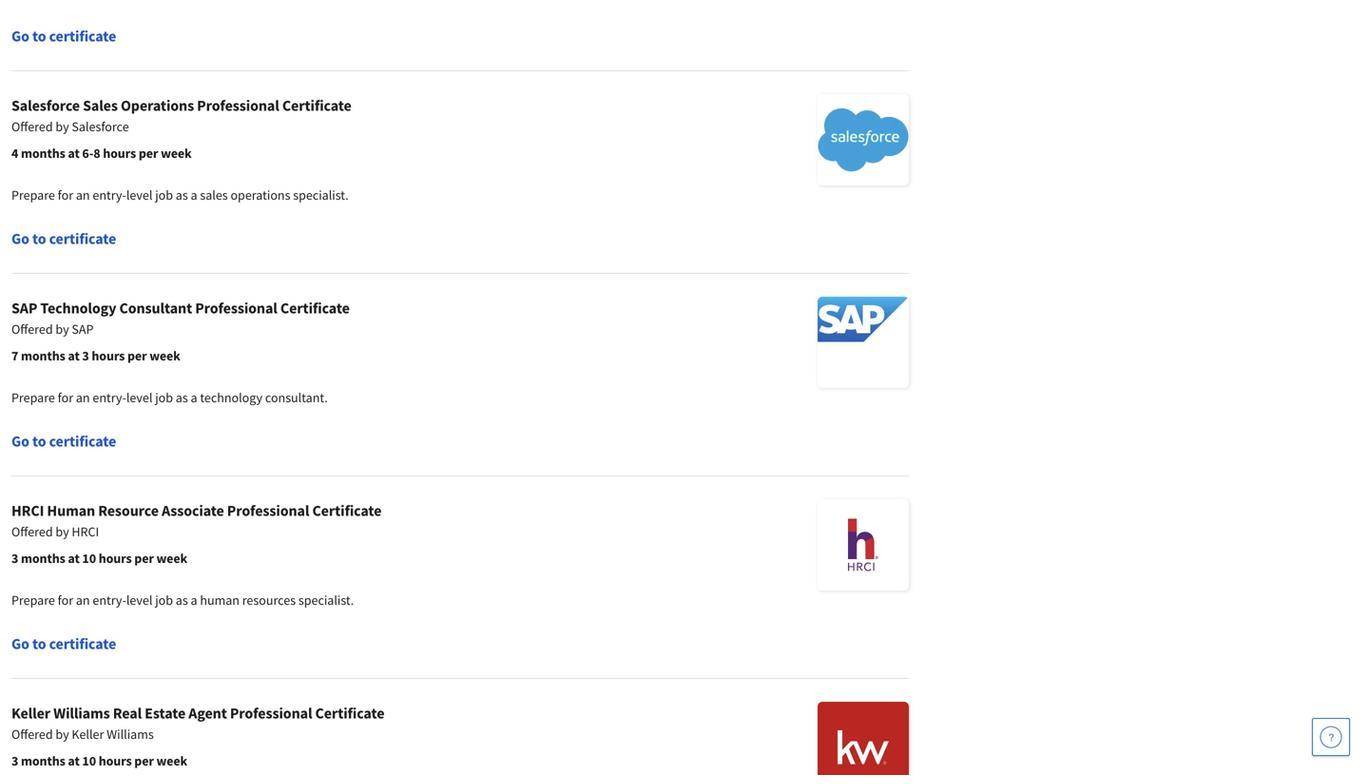 Task type: locate. For each thing, give the bounding box(es) containing it.
go
[[11, 27, 29, 46], [11, 229, 29, 248], [11, 432, 29, 451], [11, 634, 29, 653]]

sap down the technology
[[72, 321, 94, 338]]

2 at from the top
[[68, 347, 80, 364]]

1 offered from the top
[[11, 118, 53, 135]]

hours
[[103, 145, 136, 162], [92, 347, 125, 364], [99, 550, 132, 567], [99, 752, 132, 770]]

0 vertical spatial an
[[76, 186, 90, 204]]

3 as from the top
[[176, 592, 188, 609]]

salesforce down sales
[[72, 118, 129, 135]]

3 go from the top
[[11, 432, 29, 451]]

offered inside "salesforce sales operations professional certificate offered by salesforce 4 months at 6-8 hours per week"
[[11, 118, 53, 135]]

as for consultant
[[176, 389, 188, 406]]

go to certificate up the technology
[[11, 229, 116, 248]]

4 go to certificate from the top
[[11, 634, 116, 653]]

3
[[82, 347, 89, 364], [11, 550, 18, 567], [11, 752, 18, 770]]

to
[[32, 27, 46, 46], [32, 229, 46, 248], [32, 432, 46, 451], [32, 634, 46, 653]]

salesforce
[[11, 96, 80, 115], [72, 118, 129, 135]]

williams down real at the left of page
[[107, 726, 154, 743]]

by inside sap technology consultant  professional certificate offered by sap 7 months at 3 hours per week
[[56, 321, 69, 338]]

3 job from the top
[[155, 592, 173, 609]]

2 to from the top
[[32, 229, 46, 248]]

salesforce left sales
[[11, 96, 80, 115]]

certificate inside sap technology consultant  professional certificate offered by sap 7 months at 3 hours per week
[[280, 299, 350, 318]]

2 certificate from the top
[[49, 229, 116, 248]]

hours right '8'
[[103, 145, 136, 162]]

hours inside "salesforce sales operations professional certificate offered by salesforce 4 months at 6-8 hours per week"
[[103, 145, 136, 162]]

3 offered from the top
[[11, 523, 53, 540]]

prepare for an entry-level job as a technology consultant.
[[11, 389, 328, 406]]

per inside the hrci human resource associate professional certificate offered by hrci 3 months at 10 hours per week
[[134, 550, 154, 567]]

entry- for technology
[[93, 389, 126, 406]]

2 vertical spatial an
[[76, 592, 90, 609]]

consultant
[[119, 299, 192, 318]]

months inside the hrci human resource associate professional certificate offered by hrci 3 months at 10 hours per week
[[21, 550, 65, 567]]

certificate for sales
[[49, 229, 116, 248]]

1 job from the top
[[155, 186, 173, 204]]

sap up 7 at the top
[[11, 299, 37, 318]]

prepare for an entry-level job as a human resources specialist.
[[11, 592, 354, 609]]

10
[[82, 550, 96, 567], [82, 752, 96, 770]]

2 vertical spatial as
[[176, 592, 188, 609]]

help center image
[[1320, 726, 1343, 749]]

a for consultant
[[191, 389, 197, 406]]

1 entry- from the top
[[93, 186, 126, 204]]

3 an from the top
[[76, 592, 90, 609]]

3 to from the top
[[32, 432, 46, 451]]

1 vertical spatial an
[[76, 389, 90, 406]]

sap
[[11, 299, 37, 318], [72, 321, 94, 338]]

per down resource
[[134, 550, 154, 567]]

1 for from the top
[[58, 186, 73, 204]]

0 vertical spatial hrci
[[11, 501, 44, 520]]

1 vertical spatial entry-
[[93, 389, 126, 406]]

2 as from the top
[[176, 389, 188, 406]]

1 an from the top
[[76, 186, 90, 204]]

1 by from the top
[[56, 118, 69, 135]]

4 certificate from the top
[[49, 634, 116, 653]]

1 horizontal spatial sap
[[72, 321, 94, 338]]

1 vertical spatial williams
[[107, 726, 154, 743]]

1 a from the top
[[191, 186, 197, 204]]

level for operations
[[126, 186, 153, 204]]

2 vertical spatial prepare
[[11, 592, 55, 609]]

an down human
[[76, 592, 90, 609]]

1 at from the top
[[68, 145, 80, 162]]

4 offered from the top
[[11, 726, 53, 743]]

3 entry- from the top
[[93, 592, 126, 609]]

2 by from the top
[[56, 321, 69, 338]]

certificate inside "salesforce sales operations professional certificate offered by salesforce 4 months at 6-8 hours per week"
[[282, 96, 352, 115]]

level left sales
[[126, 186, 153, 204]]

williams left real at the left of page
[[53, 704, 110, 723]]

0 vertical spatial sap
[[11, 299, 37, 318]]

hours inside sap technology consultant  professional certificate offered by sap 7 months at 3 hours per week
[[92, 347, 125, 364]]

per down consultant
[[127, 347, 147, 364]]

week up prepare for an entry-level job as a technology consultant.
[[150, 347, 181, 364]]

months inside "salesforce sales operations professional certificate offered by salesforce 4 months at 6-8 hours per week"
[[21, 145, 65, 162]]

prepare for salesforce
[[11, 186, 55, 204]]

for
[[58, 186, 73, 204], [58, 389, 73, 406], [58, 592, 73, 609]]

hours inside the hrci human resource associate professional certificate offered by hrci 3 months at 10 hours per week
[[99, 550, 132, 567]]

offered
[[11, 118, 53, 135], [11, 321, 53, 338], [11, 523, 53, 540], [11, 726, 53, 743]]

4 by from the top
[[56, 726, 69, 743]]

1 vertical spatial sap
[[72, 321, 94, 338]]

4 go from the top
[[11, 634, 29, 653]]

go to certificate
[[11, 27, 116, 46], [11, 229, 116, 248], [11, 432, 116, 451], [11, 634, 116, 653]]

a left human
[[191, 592, 197, 609]]

go to certificate for sales
[[11, 229, 116, 248]]

certificate for human
[[49, 634, 116, 653]]

1 vertical spatial prepare
[[11, 389, 55, 406]]

specialist.
[[293, 186, 349, 204], [299, 592, 354, 609]]

1 as from the top
[[176, 186, 188, 204]]

4 months from the top
[[21, 752, 65, 770]]

1 10 from the top
[[82, 550, 96, 567]]

1 vertical spatial 3
[[11, 550, 18, 567]]

3 go to certificate from the top
[[11, 432, 116, 451]]

go to certificate for technology
[[11, 432, 116, 451]]

level
[[126, 186, 153, 204], [126, 389, 153, 406], [126, 592, 153, 609]]

job left sales
[[155, 186, 173, 204]]

per inside "salesforce sales operations professional certificate offered by salesforce 4 months at 6-8 hours per week"
[[139, 145, 158, 162]]

1 level from the top
[[126, 186, 153, 204]]

1 vertical spatial hrci
[[72, 523, 99, 540]]

3 months from the top
[[21, 550, 65, 567]]

an
[[76, 186, 90, 204], [76, 389, 90, 406], [76, 592, 90, 609]]

3 inside sap technology consultant  professional certificate offered by sap 7 months at 3 hours per week
[[82, 347, 89, 364]]

0 vertical spatial a
[[191, 186, 197, 204]]

go to certificate up real at the left of page
[[11, 634, 116, 653]]

specialist. right resources
[[299, 592, 354, 609]]

go to certificate for human
[[11, 634, 116, 653]]

0 vertical spatial job
[[155, 186, 173, 204]]

go to certificate up human
[[11, 432, 116, 451]]

1 horizontal spatial keller
[[72, 726, 104, 743]]

2 vertical spatial a
[[191, 592, 197, 609]]

2 vertical spatial 3
[[11, 752, 18, 770]]

an down 6-
[[76, 186, 90, 204]]

technology
[[40, 299, 116, 318]]

0 vertical spatial 3
[[82, 347, 89, 364]]

per down real at the left of page
[[134, 752, 154, 770]]

months inside 'keller williams real estate agent professional certificate offered by keller williams 3 months at 10 hours per week'
[[21, 752, 65, 770]]

certificate inside 'keller williams real estate agent professional certificate offered by keller williams 3 months at 10 hours per week'
[[315, 704, 385, 723]]

specialist. for professional
[[299, 592, 354, 609]]

0 vertical spatial specialist.
[[293, 186, 349, 204]]

at inside sap technology consultant  professional certificate offered by sap 7 months at 3 hours per week
[[68, 347, 80, 364]]

2 go from the top
[[11, 229, 29, 248]]

by inside the hrci human resource associate professional certificate offered by hrci 3 months at 10 hours per week
[[56, 523, 69, 540]]

as left human
[[176, 592, 188, 609]]

1 to from the top
[[32, 27, 46, 46]]

1 vertical spatial as
[[176, 389, 188, 406]]

keller williams image
[[818, 702, 909, 775]]

hours inside 'keller williams real estate agent professional certificate offered by keller williams 3 months at 10 hours per week'
[[99, 752, 132, 770]]

human
[[47, 501, 95, 520]]

2 months from the top
[[21, 347, 65, 364]]

2 level from the top
[[126, 389, 153, 406]]

0 horizontal spatial hrci
[[11, 501, 44, 520]]

certificate inside the hrci human resource associate professional certificate offered by hrci 3 months at 10 hours per week
[[312, 501, 382, 520]]

level left human
[[126, 592, 153, 609]]

1 vertical spatial for
[[58, 389, 73, 406]]

job
[[155, 186, 173, 204], [155, 389, 173, 406], [155, 592, 173, 609]]

williams
[[53, 704, 110, 723], [107, 726, 154, 743]]

3 level from the top
[[126, 592, 153, 609]]

prepare
[[11, 186, 55, 204], [11, 389, 55, 406], [11, 592, 55, 609]]

week down estate
[[156, 752, 187, 770]]

4
[[11, 145, 18, 162]]

2 for from the top
[[58, 389, 73, 406]]

certificate up real at the left of page
[[49, 634, 116, 653]]

0 vertical spatial keller
[[11, 704, 50, 723]]

2 vertical spatial job
[[155, 592, 173, 609]]

0 vertical spatial for
[[58, 186, 73, 204]]

1 horizontal spatial hrci
[[72, 523, 99, 540]]

professional right agent
[[230, 704, 312, 723]]

professional inside 'keller williams real estate agent professional certificate offered by keller williams 3 months at 10 hours per week'
[[230, 704, 312, 723]]

3 by from the top
[[56, 523, 69, 540]]

specialist. for certificate
[[293, 186, 349, 204]]

professional right the associate
[[227, 501, 309, 520]]

hrci human resource associate professional certificate offered by hrci 3 months at 10 hours per week
[[11, 501, 382, 567]]

as left sales
[[176, 186, 188, 204]]

2 go to certificate from the top
[[11, 229, 116, 248]]

entry- down resource
[[93, 592, 126, 609]]

months
[[21, 145, 65, 162], [21, 347, 65, 364], [21, 550, 65, 567], [21, 752, 65, 770]]

entry- down '8'
[[93, 186, 126, 204]]

by
[[56, 118, 69, 135], [56, 321, 69, 338], [56, 523, 69, 540], [56, 726, 69, 743]]

3 for from the top
[[58, 592, 73, 609]]

certificate up human
[[49, 432, 116, 451]]

keller
[[11, 704, 50, 723], [72, 726, 104, 743]]

2 an from the top
[[76, 389, 90, 406]]

professional right consultant
[[195, 299, 278, 318]]

professional inside "salesforce sales operations professional certificate offered by salesforce 4 months at 6-8 hours per week"
[[197, 96, 279, 115]]

week up prepare for an entry-level job as a sales operations specialist.
[[161, 145, 192, 162]]

1 months from the top
[[21, 145, 65, 162]]

2 10 from the top
[[82, 752, 96, 770]]

1 go from the top
[[11, 27, 29, 46]]

0 vertical spatial level
[[126, 186, 153, 204]]

specialist. right 'operations'
[[293, 186, 349, 204]]

2 job from the top
[[155, 389, 173, 406]]

human
[[200, 592, 240, 609]]

0 vertical spatial entry-
[[93, 186, 126, 204]]

4 at from the top
[[68, 752, 80, 770]]

3 inside 'keller williams real estate agent professional certificate offered by keller williams 3 months at 10 hours per week'
[[11, 752, 18, 770]]

job left technology
[[155, 389, 173, 406]]

hrci left human
[[11, 501, 44, 520]]

8
[[93, 145, 100, 162]]

level for consultant
[[126, 389, 153, 406]]

6-
[[82, 145, 93, 162]]

week
[[161, 145, 192, 162], [150, 347, 181, 364], [156, 550, 187, 567], [156, 752, 187, 770]]

1 vertical spatial 10
[[82, 752, 96, 770]]

3 certificate from the top
[[49, 432, 116, 451]]

2 offered from the top
[[11, 321, 53, 338]]

certificate
[[282, 96, 352, 115], [280, 299, 350, 318], [312, 501, 382, 520], [315, 704, 385, 723]]

hours down real at the left of page
[[99, 752, 132, 770]]

0 vertical spatial 10
[[82, 550, 96, 567]]

go for hrci
[[11, 634, 29, 653]]

0 vertical spatial prepare
[[11, 186, 55, 204]]

as left technology
[[176, 389, 188, 406]]

1 go to certificate from the top
[[11, 27, 116, 46]]

certificate up sales
[[49, 27, 116, 46]]

a left technology
[[191, 389, 197, 406]]

2 vertical spatial entry-
[[93, 592, 126, 609]]

professional right operations on the left
[[197, 96, 279, 115]]

a
[[191, 186, 197, 204], [191, 389, 197, 406], [191, 592, 197, 609]]

job left human
[[155, 592, 173, 609]]

2 a from the top
[[191, 389, 197, 406]]

3 a from the top
[[191, 592, 197, 609]]

hours down resource
[[99, 550, 132, 567]]

2 prepare from the top
[[11, 389, 55, 406]]

as
[[176, 186, 188, 204], [176, 389, 188, 406], [176, 592, 188, 609]]

to for sap
[[32, 432, 46, 451]]

level down sap technology consultant  professional certificate offered by sap 7 months at 3 hours per week
[[126, 389, 153, 406]]

for for technology
[[58, 389, 73, 406]]

certificate
[[49, 27, 116, 46], [49, 229, 116, 248], [49, 432, 116, 451], [49, 634, 116, 653]]

per
[[139, 145, 158, 162], [127, 347, 147, 364], [134, 550, 154, 567], [134, 752, 154, 770]]

keller williams real estate agent professional certificate offered by keller williams 3 months at 10 hours per week
[[11, 704, 385, 770]]

an down the technology
[[76, 389, 90, 406]]

3 at from the top
[[68, 550, 80, 567]]

hrci down human
[[72, 523, 99, 540]]

2 entry- from the top
[[93, 389, 126, 406]]

a left sales
[[191, 186, 197, 204]]

1 vertical spatial a
[[191, 389, 197, 406]]

1 vertical spatial specialist.
[[299, 592, 354, 609]]

0 vertical spatial williams
[[53, 704, 110, 723]]

entry-
[[93, 186, 126, 204], [93, 389, 126, 406], [93, 592, 126, 609]]

week up prepare for an entry-level job as a human resources specialist.
[[156, 550, 187, 567]]

2 vertical spatial level
[[126, 592, 153, 609]]

sap technology consultant  professional certificate offered by sap 7 months at 3 hours per week
[[11, 299, 350, 364]]

entry- down the technology
[[93, 389, 126, 406]]

per down operations on the left
[[139, 145, 158, 162]]

prepare for an entry-level job as a sales operations specialist.
[[11, 186, 349, 204]]

certificate up the technology
[[49, 229, 116, 248]]

hours down the technology
[[92, 347, 125, 364]]

per inside sap technology consultant  professional certificate offered by sap 7 months at 3 hours per week
[[127, 347, 147, 364]]

1 vertical spatial level
[[126, 389, 153, 406]]

hrci
[[11, 501, 44, 520], [72, 523, 99, 540]]

2 vertical spatial for
[[58, 592, 73, 609]]

at
[[68, 145, 80, 162], [68, 347, 80, 364], [68, 550, 80, 567], [68, 752, 80, 770]]

go to certificate up sales
[[11, 27, 116, 46]]

professional
[[197, 96, 279, 115], [195, 299, 278, 318], [227, 501, 309, 520], [230, 704, 312, 723]]

1 vertical spatial keller
[[72, 726, 104, 743]]

0 vertical spatial as
[[176, 186, 188, 204]]

3 prepare from the top
[[11, 592, 55, 609]]

1 prepare from the top
[[11, 186, 55, 204]]

resources
[[242, 592, 296, 609]]

professional inside the hrci human resource associate professional certificate offered by hrci 3 months at 10 hours per week
[[227, 501, 309, 520]]

4 to from the top
[[32, 634, 46, 653]]

1 vertical spatial job
[[155, 389, 173, 406]]



Task type: describe. For each thing, give the bounding box(es) containing it.
by inside "salesforce sales operations professional certificate offered by salesforce 4 months at 6-8 hours per week"
[[56, 118, 69, 135]]

1 vertical spatial salesforce
[[72, 118, 129, 135]]

3 for keller
[[11, 752, 18, 770]]

salesforce image
[[818, 94, 909, 185]]

week inside "salesforce sales operations professional certificate offered by salesforce 4 months at 6-8 hours per week"
[[161, 145, 192, 162]]

offered inside the hrci human resource associate professional certificate offered by hrci 3 months at 10 hours per week
[[11, 523, 53, 540]]

3 for sap
[[82, 347, 89, 364]]

to inside go to certificate link
[[32, 27, 46, 46]]

level for resource
[[126, 592, 153, 609]]

go for salesforce
[[11, 229, 29, 248]]

prepare for hrci
[[11, 592, 55, 609]]

10 inside the hrci human resource associate professional certificate offered by hrci 3 months at 10 hours per week
[[82, 550, 96, 567]]

as for resource
[[176, 592, 188, 609]]

week inside 'keller williams real estate agent professional certificate offered by keller williams 3 months at 10 hours per week'
[[156, 752, 187, 770]]

job for resource
[[155, 592, 173, 609]]

entry- for sales
[[93, 186, 126, 204]]

go to certificate link
[[11, 0, 909, 70]]

10 inside 'keller williams real estate agent professional certificate offered by keller williams 3 months at 10 hours per week'
[[82, 752, 96, 770]]

agent
[[189, 704, 227, 723]]

real
[[113, 704, 142, 723]]

7
[[11, 347, 18, 364]]

job for operations
[[155, 186, 173, 204]]

resource
[[98, 501, 159, 520]]

sales
[[200, 186, 228, 204]]

sap image
[[818, 297, 909, 388]]

to for salesforce
[[32, 229, 46, 248]]

offered inside 'keller williams real estate agent professional certificate offered by keller williams 3 months at 10 hours per week'
[[11, 726, 53, 743]]

entry- for human
[[93, 592, 126, 609]]

for for sales
[[58, 186, 73, 204]]

estate
[[145, 704, 186, 723]]

3 inside the hrci human resource associate professional certificate offered by hrci 3 months at 10 hours per week
[[11, 550, 18, 567]]

week inside sap technology consultant  professional certificate offered by sap 7 months at 3 hours per week
[[150, 347, 181, 364]]

operations
[[231, 186, 291, 204]]

week inside the hrci human resource associate professional certificate offered by hrci 3 months at 10 hours per week
[[156, 550, 187, 567]]

months inside sap technology consultant  professional certificate offered by sap 7 months at 3 hours per week
[[21, 347, 65, 364]]

an for technology
[[76, 389, 90, 406]]

technology
[[200, 389, 263, 406]]

1 certificate from the top
[[49, 27, 116, 46]]

certificate for technology
[[49, 432, 116, 451]]

associate
[[162, 501, 224, 520]]

offered inside sap technology consultant  professional certificate offered by sap 7 months at 3 hours per week
[[11, 321, 53, 338]]

per inside 'keller williams real estate agent professional certificate offered by keller williams 3 months at 10 hours per week'
[[134, 752, 154, 770]]

prepare for sap
[[11, 389, 55, 406]]

salesforce sales operations professional certificate offered by salesforce 4 months at 6-8 hours per week
[[11, 96, 352, 162]]

an for sales
[[76, 186, 90, 204]]

0 horizontal spatial sap
[[11, 299, 37, 318]]

at inside the hrci human resource associate professional certificate offered by hrci 3 months at 10 hours per week
[[68, 550, 80, 567]]

for for human
[[58, 592, 73, 609]]

by inside 'keller williams real estate agent professional certificate offered by keller williams 3 months at 10 hours per week'
[[56, 726, 69, 743]]

at inside "salesforce sales operations professional certificate offered by salesforce 4 months at 6-8 hours per week"
[[68, 145, 80, 162]]

as for operations
[[176, 186, 188, 204]]

go to certificate inside go to certificate link
[[11, 27, 116, 46]]

go for sap
[[11, 432, 29, 451]]

a for resource
[[191, 592, 197, 609]]

hrci image
[[818, 499, 909, 591]]

0 vertical spatial salesforce
[[11, 96, 80, 115]]

job for consultant
[[155, 389, 173, 406]]

operations
[[121, 96, 194, 115]]

0 horizontal spatial keller
[[11, 704, 50, 723]]

an for human
[[76, 592, 90, 609]]

at inside 'keller williams real estate agent professional certificate offered by keller williams 3 months at 10 hours per week'
[[68, 752, 80, 770]]

professional inside sap technology consultant  professional certificate offered by sap 7 months at 3 hours per week
[[195, 299, 278, 318]]

sales
[[83, 96, 118, 115]]

a for operations
[[191, 186, 197, 204]]

to for hrci
[[32, 634, 46, 653]]

consultant.
[[265, 389, 328, 406]]



Task type: vqa. For each thing, say whether or not it's contained in the screenshot.


